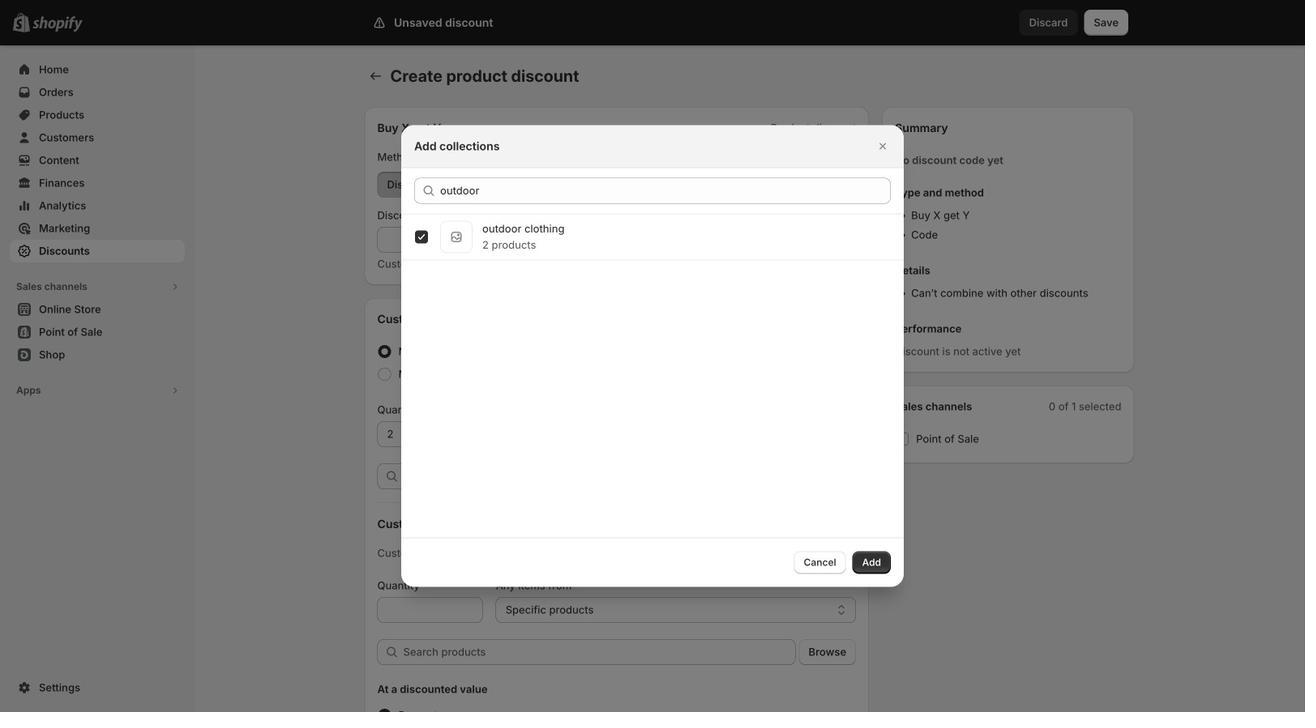 Task type: locate. For each thing, give the bounding box(es) containing it.
dialog
[[0, 125, 1305, 587]]

Search collections text field
[[440, 178, 891, 204]]



Task type: vqa. For each thing, say whether or not it's contained in the screenshot.
Shopify IMAGE
yes



Task type: describe. For each thing, give the bounding box(es) containing it.
shopify image
[[32, 16, 83, 32]]



